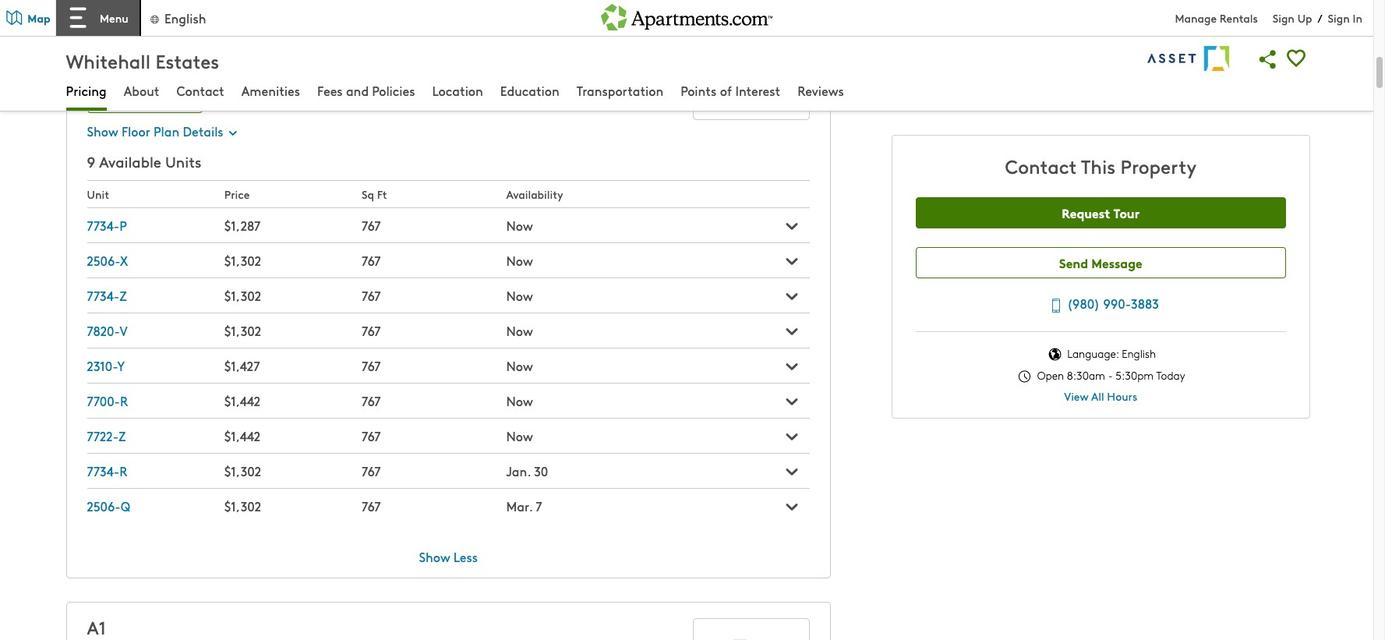 Task type: locate. For each thing, give the bounding box(es) containing it.
-
[[1109, 368, 1113, 383]]

0 vertical spatial this
[[120, 93, 141, 108]]

7
[[536, 498, 542, 515]]

plan left fees
[[274, 89, 300, 106]]

this for contact
[[1082, 153, 1116, 179]]

1 horizontal spatial $1,287
[[224, 217, 261, 234]]

30
[[534, 463, 548, 480]]

1 horizontal spatial ,
[[173, 56, 176, 77]]

$1,427
[[224, 357, 260, 374]]

1 vertical spatial tour
[[1114, 203, 1140, 221]]

0 horizontal spatial $1,287
[[87, 31, 134, 54]]

$1,302 for 7820-v
[[224, 322, 261, 339]]

floor inside button
[[143, 93, 170, 108]]

990-
[[1104, 295, 1132, 312]]

show floor plan details
[[87, 123, 224, 140]]

show for show floor plan details
[[87, 123, 118, 140]]

0 horizontal spatial contact
[[177, 82, 224, 99]]

mar.
[[506, 498, 533, 515]]

$1,287 up bed
[[87, 31, 134, 54]]

property management company logo image
[[1146, 41, 1233, 76]]

0 horizontal spatial this
[[120, 93, 141, 108]]

r down 'y'
[[120, 392, 128, 409]]

$1,442
[[147, 31, 195, 54], [224, 392, 261, 409], [224, 427, 261, 445]]

5 now from the top
[[506, 357, 533, 374]]

up
[[1298, 10, 1313, 25]]

2 2506- from the top
[[87, 498, 121, 515]]

location
[[432, 82, 483, 99]]

now for 2310-y
[[506, 357, 533, 374]]

this down bed
[[120, 93, 141, 108]]

7 now from the top
[[506, 427, 533, 445]]

contact button
[[177, 82, 224, 102]]

1 vertical spatial show
[[419, 548, 450, 565]]

0 vertical spatial 7734-
[[87, 217, 119, 234]]

0 horizontal spatial show
[[87, 123, 118, 140]]

767 for 2506-x
[[362, 252, 381, 269]]

1 vertical spatial english
[[1122, 346, 1156, 361]]

1 horizontal spatial this
[[1082, 153, 1116, 179]]

$1,302 for 2506-q
[[224, 498, 261, 515]]

3 7734- from the top
[[87, 463, 119, 480]]

2310-y button
[[87, 357, 125, 374]]

1 left bed
[[87, 56, 93, 77]]

7734-
[[87, 217, 119, 234], [87, 287, 119, 304], [87, 463, 119, 480]]

this up request tour
[[1082, 153, 1116, 179]]

education button
[[501, 82, 560, 102]]

floor inside button
[[242, 89, 271, 106]]

show
[[87, 123, 118, 140], [419, 548, 450, 565]]

menu
[[100, 10, 128, 26]]

0 vertical spatial $1,442
[[147, 31, 195, 54]]

5 $1,302 from the top
[[224, 498, 261, 515]]

plan
[[274, 89, 300, 106], [173, 93, 196, 108], [154, 123, 180, 140]]

r for 7700-
[[120, 392, 128, 409]]

sign left up at the top right
[[1273, 10, 1295, 25]]

767 for 2506-q
[[362, 498, 381, 515]]

transportation
[[577, 82, 664, 99]]

(980)
[[1068, 295, 1101, 312]]

1 vertical spatial this
[[1082, 153, 1116, 179]]

sign left in
[[1328, 10, 1350, 25]]

points of interest button
[[681, 82, 781, 102]]

property
[[1121, 153, 1197, 179]]

open
[[1038, 368, 1064, 383]]

1 vertical spatial r
[[119, 463, 127, 480]]

2 vertical spatial 7734-
[[87, 463, 119, 480]]

share listing image
[[1255, 45, 1283, 73]]

767 for 7700-r
[[362, 392, 381, 409]]

767 inside a2 $1,287 – $1,442 1 bed , 1 bath , 767 sq ft
[[181, 56, 204, 77]]

now for 7820-v
[[506, 322, 533, 339]]

z
[[119, 287, 127, 304], [119, 427, 126, 445]]

1 horizontal spatial 1
[[130, 56, 136, 77]]

0 vertical spatial z
[[119, 287, 127, 304]]

view
[[1065, 389, 1089, 404]]

(980) 990-3883
[[1068, 295, 1159, 312]]

1 vertical spatial 2506-
[[87, 498, 121, 515]]

jan.
[[506, 463, 531, 480]]

0 horizontal spatial tour
[[94, 93, 117, 108]]

2 vertical spatial $1,442
[[224, 427, 261, 445]]

7734-r button
[[87, 463, 127, 480]]

2 7734- from the top
[[87, 287, 119, 304]]

1 vertical spatial $1,287
[[224, 217, 261, 234]]

1 vertical spatial contact
[[1006, 153, 1077, 179]]

2310-y
[[87, 357, 125, 374]]

767
[[181, 56, 204, 77], [362, 217, 381, 234], [362, 252, 381, 269], [362, 287, 381, 304], [362, 322, 381, 339], [362, 357, 381, 374], [362, 392, 381, 409], [362, 427, 381, 445], [362, 463, 381, 480], [362, 498, 381, 515]]

2 now from the top
[[506, 252, 533, 269]]

tour this floor plan
[[94, 93, 196, 108]]

,
[[123, 56, 127, 77], [173, 56, 176, 77]]

show up 9
[[87, 123, 118, 140]]

1 horizontal spatial english
[[1122, 346, 1156, 361]]

$1,302 for 2506-x
[[224, 252, 261, 269]]

7734- up 7820-
[[87, 287, 119, 304]]

1
[[87, 56, 93, 77], [130, 56, 136, 77]]

z down 7700-r dropdown button
[[119, 427, 126, 445]]

this inside button
[[120, 93, 141, 108]]

6 now from the top
[[506, 392, 533, 409]]

1 $1,302 from the top
[[224, 252, 261, 269]]

1 horizontal spatial sign
[[1328, 10, 1350, 25]]

tour
[[94, 93, 117, 108], [1114, 203, 1140, 221]]

0 vertical spatial show
[[87, 123, 118, 140]]

x
[[120, 252, 128, 269]]

r
[[120, 392, 128, 409], [119, 463, 127, 480]]

now for 7734-z
[[506, 287, 533, 304]]

0 vertical spatial 2506-
[[87, 252, 120, 269]]

show less
[[419, 548, 478, 565]]

fees and policies button
[[317, 82, 415, 102]]

reviews button
[[798, 82, 844, 102]]

tour down bed
[[94, 93, 117, 108]]

plan inside button
[[173, 93, 196, 108]]

$1,287 inside a2 $1,287 – $1,442 1 bed , 1 bath , 767 sq ft
[[87, 31, 134, 54]]

7734- down 7722-
[[87, 463, 119, 480]]

tour right request
[[1114, 203, 1140, 221]]

mar. 7
[[506, 498, 542, 515]]

3 now from the top
[[506, 287, 533, 304]]

2506- up 7734-z
[[87, 252, 120, 269]]

send message button
[[916, 247, 1287, 278]]

2 $1,302 from the top
[[224, 287, 261, 304]]

request
[[1062, 203, 1111, 221]]

r up q
[[119, 463, 127, 480]]

contact for contact this property
[[1006, 153, 1077, 179]]

z up the v
[[119, 287, 127, 304]]

english up 5:30pm
[[1122, 346, 1156, 361]]

7734- down unit at left top
[[87, 217, 119, 234]]

4 $1,302 from the top
[[224, 463, 261, 480]]

q
[[121, 498, 130, 515]]

0 horizontal spatial english
[[164, 9, 206, 26]]

1 horizontal spatial tour
[[1114, 203, 1140, 221]]

0 vertical spatial r
[[120, 392, 128, 409]]

this for tour
[[120, 93, 141, 108]]

sq ft
[[362, 186, 387, 202]]

sign up link
[[1273, 10, 1313, 25]]

p
[[119, 217, 127, 234]]

now for 2506-x
[[506, 252, 533, 269]]

reviews
[[798, 82, 844, 99]]

1 horizontal spatial show
[[419, 548, 450, 565]]

2 r from the top
[[119, 463, 127, 480]]

1 vertical spatial z
[[119, 427, 126, 445]]

1 2506- from the top
[[87, 252, 120, 269]]

location button
[[432, 82, 483, 102]]

transportation button
[[577, 82, 664, 102]]

4 now from the top
[[506, 322, 533, 339]]

1 vertical spatial $1,442
[[224, 392, 261, 409]]

a2
[[87, 0, 108, 24]]

$1,287
[[87, 31, 134, 54], [224, 217, 261, 234]]

$1,287 down price on the top left of page
[[224, 217, 261, 234]]

plan up 'details'
[[173, 93, 196, 108]]

in
[[1353, 10, 1363, 25]]

education
[[501, 82, 560, 99]]

7820-
[[87, 322, 120, 339]]

show left less
[[419, 548, 450, 565]]

3 $1,302 from the top
[[224, 322, 261, 339]]

0 vertical spatial tour
[[94, 93, 117, 108]]

2 sign from the left
[[1328, 10, 1350, 25]]

0 vertical spatial english
[[164, 9, 206, 26]]

0 horizontal spatial ,
[[123, 56, 127, 77]]

1 r from the top
[[120, 392, 128, 409]]

english up estates
[[164, 9, 206, 26]]

this
[[120, 93, 141, 108], [1082, 153, 1116, 179]]

apartments.com logo image
[[601, 0, 773, 30]]

contact up request
[[1006, 153, 1077, 179]]

view all hours
[[1065, 389, 1138, 404]]

/
[[1318, 10, 1323, 26]]

0 horizontal spatial sign
[[1273, 10, 1295, 25]]

0 vertical spatial contact
[[177, 82, 224, 99]]

units
[[165, 151, 202, 172]]

2506- for x
[[87, 252, 120, 269]]

fees
[[317, 82, 343, 99]]

sign in link
[[1328, 10, 1363, 25]]

contact down sq
[[177, 82, 224, 99]]

2506-x button
[[87, 252, 128, 269]]

0 vertical spatial $1,287
[[87, 31, 134, 54]]

0 horizontal spatial 1
[[87, 56, 93, 77]]

1 right bed
[[130, 56, 136, 77]]

1 7734- from the top
[[87, 217, 119, 234]]

1 horizontal spatial contact
[[1006, 153, 1077, 179]]

2506- down 7734-r dropdown button
[[87, 498, 121, 515]]

1 vertical spatial 7734-
[[87, 287, 119, 304]]

1 now from the top
[[506, 217, 533, 234]]



Task type: describe. For each thing, give the bounding box(es) containing it.
english link
[[149, 9, 206, 26]]

2506-q button
[[87, 498, 130, 515]]

floor plan button
[[220, 87, 300, 113]]

today
[[1157, 368, 1186, 383]]

2506-q
[[87, 498, 130, 515]]

open 8:30am - 5:30pm today
[[1035, 368, 1186, 383]]

all
[[1092, 389, 1105, 404]]

points
[[681, 82, 717, 99]]

estates
[[156, 47, 219, 73]]

request tour button
[[916, 197, 1287, 228]]

7820-v
[[87, 322, 128, 339]]

hours
[[1108, 389, 1138, 404]]

plan inside button
[[274, 89, 300, 106]]

points of interest
[[681, 82, 781, 99]]

7722-
[[87, 427, 119, 445]]

bath
[[140, 56, 173, 77]]

now for 7722-z
[[506, 427, 533, 445]]

amenities button
[[242, 82, 300, 102]]

767 for 2310-y
[[362, 357, 381, 374]]

show for show less
[[419, 548, 450, 565]]

interest
[[736, 82, 781, 99]]

of
[[720, 82, 732, 99]]

8:30am
[[1067, 368, 1106, 383]]

sq
[[362, 186, 374, 202]]

whitehall estates
[[66, 47, 219, 73]]

about button
[[124, 82, 159, 102]]

767 for 7734-r
[[362, 463, 381, 480]]

map link
[[0, 0, 56, 36]]

z for 7734-
[[119, 287, 127, 304]]

r for 7734-
[[119, 463, 127, 480]]

whitehall
[[66, 47, 151, 73]]

contact for contact button
[[177, 82, 224, 99]]

2506-x
[[87, 252, 128, 269]]

about
[[124, 82, 159, 99]]

price
[[224, 186, 250, 202]]

767 for 7722-z
[[362, 427, 381, 445]]

7734- for r
[[87, 463, 119, 480]]

$1,442 for 7700-r
[[224, 392, 261, 409]]

7734-z
[[87, 287, 127, 304]]

send message
[[1060, 253, 1143, 271]]

7722-z
[[87, 427, 126, 445]]

and
[[346, 82, 369, 99]]

9 available units
[[87, 151, 202, 172]]

show less button
[[414, 548, 483, 565]]

767 for 7734-z
[[362, 287, 381, 304]]

pricing
[[66, 82, 107, 99]]

manage rentals link
[[1176, 10, 1273, 25]]

show floor plan details button
[[87, 123, 239, 140]]

ft
[[227, 56, 240, 77]]

$1,442 inside a2 $1,287 – $1,442 1 bed , 1 bath , 767 sq ft
[[147, 31, 195, 54]]

z for 7722-
[[119, 427, 126, 445]]

767 for 7734-p
[[362, 217, 381, 234]]

a1
[[87, 615, 106, 640]]

7734- for p
[[87, 217, 119, 234]]

message
[[1092, 253, 1143, 271]]

5:30pm
[[1116, 368, 1154, 383]]

2 1 from the left
[[130, 56, 136, 77]]

v
[[120, 322, 128, 339]]

–
[[137, 31, 143, 54]]

1 1 from the left
[[87, 56, 93, 77]]

now for 7700-r
[[506, 392, 533, 409]]

available
[[99, 151, 161, 172]]

7734- for z
[[87, 287, 119, 304]]

a2 $1,287 – $1,442 1 bed , 1 bath , 767 sq ft
[[87, 0, 240, 77]]

2506- for q
[[87, 498, 121, 515]]

details
[[183, 123, 224, 140]]

7734-p
[[87, 217, 127, 234]]

contact this property
[[1006, 153, 1197, 179]]

manage
[[1176, 10, 1217, 25]]

(980) 990-3883 link
[[1043, 293, 1159, 316]]

language:
[[1068, 346, 1119, 361]]

floor plan
[[242, 89, 300, 106]]

map
[[28, 10, 50, 25]]

1 , from the left
[[123, 56, 127, 77]]

9
[[87, 151, 96, 172]]

send
[[1060, 253, 1089, 271]]

7734-z button
[[87, 287, 127, 304]]

request tour
[[1062, 203, 1140, 221]]

7820-v button
[[87, 322, 128, 339]]

7700-r
[[87, 392, 128, 409]]

pricing button
[[66, 82, 107, 102]]

2 , from the left
[[173, 56, 176, 77]]

plan up units
[[154, 123, 180, 140]]

$1,302 for 7734-r
[[224, 463, 261, 480]]

now for 7734-p
[[506, 217, 533, 234]]

767 for 7820-v
[[362, 322, 381, 339]]

language: english
[[1065, 346, 1156, 361]]

7700-
[[87, 392, 120, 409]]

fees and policies
[[317, 82, 415, 99]]

7722-z button
[[87, 427, 126, 445]]

$1,302 for 7734-z
[[224, 287, 261, 304]]

3883
[[1132, 295, 1159, 312]]

availability
[[506, 186, 563, 202]]

rentals
[[1220, 10, 1259, 25]]

manage rentals sign up / sign in
[[1176, 10, 1363, 26]]

1 sign from the left
[[1273, 10, 1295, 25]]

7700-r button
[[87, 392, 128, 409]]

$1,442 for 7722-z
[[224, 427, 261, 445]]

unit
[[87, 186, 109, 202]]

y
[[117, 357, 125, 374]]



Task type: vqa. For each thing, say whether or not it's contained in the screenshot.


